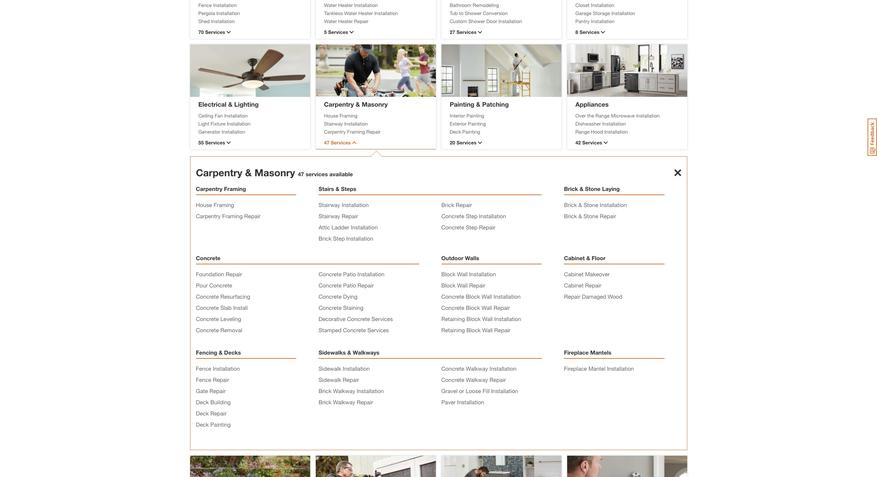 Task type: locate. For each thing, give the bounding box(es) containing it.
brick for brick & stone installation
[[564, 202, 577, 208]]

1 fireplace from the top
[[564, 350, 589, 356]]

wall for retaining block wall repair
[[482, 327, 493, 334]]

step up concrete step repair link
[[466, 213, 478, 220]]

heater down tankless
[[338, 18, 353, 24]]

2 vertical spatial stairway
[[319, 213, 340, 220]]

wall down 'retaining block wall installation'
[[482, 327, 493, 334]]

walkway up concrete walkway repair
[[466, 366, 488, 372]]

brick down sidewalk repair link at the bottom of page
[[319, 388, 332, 395]]

installation up dishwasher installation link
[[636, 113, 660, 119]]

47 inside carpentry & masonry 47 services available
[[298, 171, 304, 178]]

framing for carpentry framing repair
[[222, 213, 243, 220]]

carpentry up carpentry framing
[[196, 167, 242, 179]]

carpentry framing repair link down house framing
[[196, 213, 261, 220]]

2 patio from the top
[[343, 282, 356, 289]]

shower
[[465, 10, 482, 16], [469, 18, 485, 24]]

20 services button
[[450, 139, 553, 146]]

patio up dying
[[343, 282, 356, 289]]

fence for fence installation
[[196, 366, 211, 372]]

patio up concrete patio repair link
[[343, 271, 356, 278]]

bathroom
[[450, 2, 472, 8]]

1 vertical spatial cabinet
[[564, 271, 584, 278]]

sidewalk down sidewalk installation link at the bottom left of page
[[319, 377, 341, 384]]

installation up the fill
[[490, 366, 517, 372]]

brick repair
[[441, 202, 472, 208]]

1 retaining from the top
[[441, 316, 465, 323]]

deck for deck building
[[196, 399, 209, 406]]

brick up the concrete step installation link
[[441, 202, 454, 208]]

1 vertical spatial step
[[466, 224, 478, 231]]

0 vertical spatial cabinet
[[564, 255, 585, 262]]

installation
[[213, 2, 237, 8], [354, 2, 378, 8], [591, 2, 615, 8], [216, 10, 240, 16], [374, 10, 398, 16], [612, 10, 635, 16], [211, 18, 235, 24], [499, 18, 522, 24], [591, 18, 615, 24], [224, 113, 248, 119], [636, 113, 660, 119], [227, 121, 251, 127], [344, 121, 368, 127], [602, 121, 626, 127], [222, 129, 245, 135], [605, 129, 628, 135], [342, 202, 369, 208], [600, 202, 627, 208], [479, 213, 506, 220], [351, 224, 378, 231], [346, 235, 373, 242], [358, 271, 385, 278], [469, 271, 496, 278], [494, 294, 521, 300], [494, 316, 521, 323], [213, 366, 240, 372], [343, 366, 370, 372], [490, 366, 517, 372], [607, 366, 634, 372], [357, 388, 384, 395], [491, 388, 518, 395], [457, 399, 484, 406]]

fence installation link up fence repair
[[196, 366, 240, 372]]

fence up the gate
[[196, 377, 211, 384]]

concrete for concrete step installation
[[441, 213, 464, 220]]

gate repair
[[196, 388, 226, 395]]

carpentry for carpentry & masonry 47 services available
[[196, 167, 242, 179]]

0 vertical spatial patio
[[343, 271, 356, 278]]

block down 'retaining block wall installation'
[[467, 327, 481, 334]]

house down carpentry & masonry
[[324, 113, 338, 119]]

step
[[466, 213, 478, 220], [466, 224, 478, 231], [333, 235, 345, 242]]

house framing link down carpentry & masonry
[[324, 112, 427, 119]]

2 cabinet from the top
[[564, 271, 584, 278]]

block up concrete block wall repair link
[[466, 294, 480, 300]]

fence installation link for pergola installation
[[198, 1, 302, 9]]

1 vertical spatial house
[[196, 202, 212, 208]]

cabinet makeover
[[564, 271, 610, 278]]

services down house framing stairway installation carpentry framing repair at the left of page
[[331, 140, 351, 146]]

masonry for carpentry & masonry
[[362, 100, 388, 108]]

or
[[459, 388, 464, 395]]

1 vertical spatial masonry
[[255, 167, 295, 179]]

1 vertical spatial fence
[[196, 366, 211, 372]]

services for 5 services
[[328, 29, 348, 35]]

light
[[198, 121, 209, 127]]

masonry
[[362, 100, 388, 108], [255, 167, 295, 179]]

0 vertical spatial stone
[[585, 186, 601, 192]]

1 vertical spatial fence installation link
[[196, 366, 240, 372]]

step for brick step installation
[[333, 235, 345, 242]]

installation up storage
[[591, 2, 615, 8]]

27 services button
[[450, 28, 553, 36]]

framing for house framing stairway installation carpentry framing repair
[[340, 113, 358, 119]]

carpentry up house framing stairway installation carpentry framing repair at the left of page
[[324, 100, 354, 108]]

tankless
[[324, 10, 343, 16]]

stamped
[[319, 327, 342, 334]]

deck building link
[[196, 399, 231, 406]]

& for carpentry & masonry 47 services available
[[245, 167, 252, 179]]

& for fencing & decks
[[219, 350, 223, 356]]

concrete for concrete patio installation
[[319, 271, 342, 278]]

2 vertical spatial water
[[324, 18, 337, 24]]

retaining down 'retaining block wall installation'
[[441, 327, 465, 334]]

block for concrete block wall repair
[[466, 305, 480, 311]]

heater down "water heater installation" link
[[358, 10, 373, 16]]

installation inside bathroom remodeling tub to shower conversion custom shower door installation
[[499, 18, 522, 24]]

sidewalk repair
[[319, 377, 359, 384]]

generator
[[198, 129, 220, 135]]

brick up brick & stone installation link
[[564, 186, 578, 192]]

1 vertical spatial 47
[[298, 171, 304, 178]]

concrete for concrete dying
[[319, 294, 342, 300]]

2 fireplace from the top
[[564, 366, 587, 372]]

exterior
[[450, 121, 467, 127]]

1 horizontal spatial house framing link
[[324, 112, 427, 119]]

0 horizontal spatial carpentry & masonry link
[[196, 167, 295, 179]]

installation down tub to shower conversion link
[[499, 18, 522, 24]]

stairway up stairway repair link
[[319, 202, 340, 208]]

2 vertical spatial cabinet
[[564, 282, 584, 289]]

over
[[576, 113, 586, 119]]

1 sidewalk from the top
[[319, 366, 341, 372]]

cabinet up cabinet repair link
[[564, 271, 584, 278]]

brick up brick & stone repair "link"
[[564, 202, 577, 208]]

water
[[324, 2, 337, 8], [344, 10, 357, 16], [324, 18, 337, 24]]

walkway down the concrete walkway installation
[[466, 377, 488, 384]]

sidewalk for sidewalk installation
[[319, 366, 341, 372]]

0 horizontal spatial 47
[[298, 171, 304, 178]]

cabinet down cabinet makeover
[[564, 282, 584, 289]]

walkway for brick walkway installation
[[333, 388, 355, 395]]

0 vertical spatial 47
[[324, 140, 330, 146]]

fence installation link up the "pergola installation" link
[[198, 1, 302, 9]]

& for brick & stone repair
[[579, 213, 582, 220]]

carpentry & masonry
[[324, 100, 388, 108]]

0 vertical spatial water
[[324, 2, 337, 8]]

wall for concrete block wall installation
[[482, 294, 492, 300]]

conversion
[[483, 10, 508, 16]]

services right 5 at left top
[[328, 29, 348, 35]]

microwave
[[611, 113, 635, 119]]

brick for brick walkway installation
[[319, 388, 332, 395]]

1 horizontal spatial 47
[[324, 140, 330, 146]]

1 vertical spatial house framing link
[[196, 202, 234, 208]]

fence installation link for fence repair
[[196, 366, 240, 372]]

0 horizontal spatial range
[[576, 129, 590, 135]]

tankless water heater installation link
[[324, 9, 427, 17]]

outdoor
[[441, 255, 464, 262]]

47 down house framing stairway installation carpentry framing repair at the left of page
[[324, 140, 330, 146]]

1 vertical spatial fireplace
[[564, 366, 587, 372]]

2 sidewalk from the top
[[319, 377, 341, 384]]

sidewalks
[[319, 350, 346, 356]]

0 vertical spatial step
[[466, 213, 478, 220]]

1 vertical spatial stone
[[584, 202, 598, 208]]

brick for brick step installation
[[319, 235, 332, 242]]

concrete step repair link
[[441, 224, 496, 231]]

1 cabinet from the top
[[564, 255, 585, 262]]

1 horizontal spatial deck painting link
[[450, 128, 553, 135]]

1 horizontal spatial range
[[596, 113, 610, 119]]

stone up brick & stone repair
[[584, 202, 598, 208]]

stone for repair
[[584, 213, 598, 220]]

retaining
[[441, 316, 465, 323], [441, 327, 465, 334]]

2 vertical spatial step
[[333, 235, 345, 242]]

installation up pergola
[[213, 2, 237, 8]]

0 horizontal spatial deck painting link
[[196, 422, 231, 428]]

0 vertical spatial heater
[[338, 2, 353, 8]]

47 services
[[324, 140, 351, 146]]

0 horizontal spatial house framing link
[[196, 202, 234, 208]]

leveling
[[220, 316, 241, 323]]

range right the the
[[596, 113, 610, 119]]

stairway installation link up stairway repair link
[[319, 202, 369, 208]]

1 vertical spatial patio
[[343, 282, 356, 289]]

walls
[[465, 255, 479, 262]]

garage
[[576, 10, 592, 16]]

1 vertical spatial sidewalk
[[319, 377, 341, 384]]

3 cabinet from the top
[[564, 282, 584, 289]]

& for brick & stone laying
[[580, 186, 584, 192]]

2 vertical spatial stone
[[584, 213, 598, 220]]

concrete walkway repair
[[441, 377, 506, 384]]

repair inside house framing stairway installation carpentry framing repair
[[366, 129, 381, 135]]

exterior painting link
[[450, 120, 553, 127]]

step down ladder
[[333, 235, 345, 242]]

fence inside fence installation pergola installation shed installation
[[198, 2, 212, 8]]

fencing & decks
[[196, 350, 241, 356]]

block for retaining block wall repair
[[467, 327, 481, 334]]

brick & stone laying
[[564, 186, 620, 192]]

installation down ceiling fan installation link
[[227, 121, 251, 127]]

0 vertical spatial range
[[596, 113, 610, 119]]

stairway
[[324, 121, 343, 127], [319, 202, 340, 208], [319, 213, 340, 220]]

walkway down brick walkway installation link
[[333, 399, 355, 406]]

brick for brick repair
[[441, 202, 454, 208]]

water heater repair link
[[324, 17, 427, 25]]

1 horizontal spatial masonry
[[362, 100, 388, 108]]

stairway up attic
[[319, 213, 340, 220]]

& for brick & stone installation
[[579, 202, 582, 208]]

0 vertical spatial sidewalk
[[319, 366, 341, 372]]

house down carpentry framing
[[196, 202, 212, 208]]

& for stairs & steps
[[336, 186, 340, 192]]

5
[[324, 29, 327, 35]]

installation down walls
[[469, 271, 496, 278]]

1 patio from the top
[[343, 271, 356, 278]]

services right '20'
[[457, 140, 477, 146]]

available
[[329, 171, 353, 178]]

house framing
[[196, 202, 234, 208]]

services right 70 on the left of page
[[205, 29, 225, 35]]

carpentry framing repair link up 47 services button on the left top of page
[[324, 128, 427, 135]]

painting up '20 services'
[[463, 129, 480, 135]]

deck for deck repair
[[196, 410, 209, 417]]

0 vertical spatial house framing link
[[324, 112, 427, 119]]

heater up tankless
[[338, 2, 353, 8]]

sidewalk up sidewalk repair link at the bottom of page
[[319, 366, 341, 372]]

removal
[[220, 327, 242, 334]]

0 vertical spatial fence
[[198, 2, 212, 8]]

concrete for concrete
[[196, 255, 221, 262]]

8 services
[[576, 29, 600, 35]]

installation down microwave
[[602, 121, 626, 127]]

0 horizontal spatial masonry
[[255, 167, 295, 179]]

cabinet repair
[[564, 282, 602, 289]]

dishwasher installation link
[[576, 120, 679, 127]]

block
[[441, 271, 456, 278], [441, 282, 456, 289], [466, 294, 480, 300], [466, 305, 480, 311], [467, 316, 481, 323], [467, 327, 481, 334]]

0 vertical spatial retaining
[[441, 316, 465, 323]]

deck painting link down 'exterior painting' link
[[450, 128, 553, 135]]

house inside house framing stairway installation carpentry framing repair
[[324, 113, 338, 119]]

stairway repair link
[[319, 213, 358, 220]]

0 vertical spatial house
[[324, 113, 338, 119]]

0 vertical spatial carpentry & masonry link
[[324, 100, 388, 108]]

services down hood
[[582, 140, 602, 146]]

wall for retaining block wall installation
[[482, 316, 493, 323]]

hood
[[591, 129, 603, 135]]

building
[[210, 399, 231, 406]]

concrete resurfacing link
[[196, 294, 250, 300]]

installation up pantry installation link
[[612, 10, 635, 16]]

decorative concrete services link
[[319, 316, 393, 323]]

shower left door
[[469, 18, 485, 24]]

cabinet makeover link
[[564, 271, 610, 278]]

fireplace for fireplace mantel installation
[[564, 366, 587, 372]]

carpentry up house framing
[[196, 186, 223, 192]]

2 retaining from the top
[[441, 327, 465, 334]]

0 vertical spatial carpentry framing repair link
[[324, 128, 427, 135]]

gate repair link
[[196, 388, 226, 395]]

0 vertical spatial deck painting link
[[450, 128, 553, 135]]

0 vertical spatial masonry
[[362, 100, 388, 108]]

& up brick & stone repair "link"
[[579, 202, 582, 208]]

retaining down the concrete block wall repair
[[441, 316, 465, 323]]

1 horizontal spatial house
[[324, 113, 338, 119]]

concrete step installation
[[441, 213, 506, 220]]

stone up brick & stone installation
[[585, 186, 601, 192]]

sidewalk installation
[[319, 366, 370, 372]]

foundation repair link
[[196, 271, 242, 278]]

ceiling fan installation link
[[198, 112, 302, 119]]

block down block wall installation
[[441, 282, 456, 289]]

step down the concrete step installation link
[[466, 224, 478, 231]]

concrete step installation link
[[441, 213, 506, 220]]

water right tankless
[[344, 10, 357, 16]]

closet installation garage storage installation pantry installation
[[576, 2, 635, 24]]

deck down the gate
[[196, 399, 209, 406]]

stairway installation link
[[324, 120, 427, 127], [319, 202, 369, 208]]

generator installation link
[[198, 128, 302, 135]]

2 vertical spatial heater
[[338, 18, 353, 24]]

deck painting link down deck repair
[[196, 422, 231, 428]]

framing up 47 services
[[347, 129, 365, 135]]

installation down steps
[[342, 202, 369, 208]]

interior painting link
[[450, 112, 553, 119]]

0 vertical spatial fireplace
[[564, 350, 589, 356]]

1 vertical spatial stairway
[[319, 202, 340, 208]]

& for electrical & lighting
[[228, 100, 233, 108]]

block down concrete block wall installation link
[[466, 305, 480, 311]]

electrical & lighting link
[[198, 100, 259, 108]]

& left walkways
[[347, 350, 351, 356]]

shower right to
[[465, 10, 482, 16]]

0 horizontal spatial carpentry framing repair link
[[196, 213, 261, 220]]

pantry installation link
[[576, 17, 679, 25]]

feedback link image
[[868, 118, 877, 156]]

damaged
[[582, 294, 606, 300]]

installation down carpentry & masonry
[[344, 121, 368, 127]]

47 left services
[[298, 171, 304, 178]]

1 vertical spatial stairway installation link
[[319, 202, 369, 208]]

wall up concrete block wall repair link
[[482, 294, 492, 300]]

concrete for concrete leveling
[[196, 316, 219, 323]]

concrete for concrete step repair
[[441, 224, 464, 231]]

pantry
[[576, 18, 590, 24]]

47
[[324, 140, 330, 146], [298, 171, 304, 178]]

0 vertical spatial fence installation link
[[198, 1, 302, 9]]

over the range microwave installation dishwasher installation range hood installation
[[576, 113, 660, 135]]

deck down deck building
[[196, 410, 209, 417]]

0 horizontal spatial house
[[196, 202, 212, 208]]

& down 55 services button
[[245, 167, 252, 179]]

framing up house framing
[[224, 186, 246, 192]]

concrete block wall repair link
[[441, 305, 510, 311]]

deck painting
[[196, 422, 231, 428]]

42
[[576, 140, 581, 146]]

carpentry & masonry link
[[324, 100, 388, 108], [196, 167, 295, 179]]

fence installation pergola installation shed installation
[[198, 2, 240, 24]]

sidewalks & walkways
[[319, 350, 380, 356]]

deck painting link
[[450, 128, 553, 135], [196, 422, 231, 428]]

dying
[[343, 294, 358, 300]]

house framing link down carpentry framing
[[196, 202, 234, 208]]

1 vertical spatial heater
[[358, 10, 373, 16]]

2 vertical spatial fence
[[196, 377, 211, 384]]

painting down deck repair link
[[210, 422, 231, 428]]

ladder
[[332, 224, 349, 231]]

& up brick & stone installation
[[580, 186, 584, 192]]

brick down brick & stone installation
[[564, 213, 577, 220]]

stone for laying
[[585, 186, 601, 192]]

fence for fence repair
[[196, 377, 211, 384]]

1 vertical spatial retaining
[[441, 327, 465, 334]]

framing down carpentry & masonry
[[340, 113, 358, 119]]

concrete slab install link
[[196, 305, 248, 311]]

concrete for concrete slab install
[[196, 305, 219, 311]]

brick walkway repair link
[[319, 399, 373, 406]]

stairway for repair
[[319, 213, 340, 220]]

walkway up brick walkway repair
[[333, 388, 355, 395]]

door
[[487, 18, 497, 24]]

wall up retaining block wall repair
[[482, 316, 493, 323]]

0 vertical spatial stairway
[[324, 121, 343, 127]]

deck for deck painting
[[196, 422, 209, 428]]



Task type: describe. For each thing, give the bounding box(es) containing it.
concrete for concrete patio repair
[[319, 282, 342, 289]]

installation up 70 services
[[211, 18, 235, 24]]

house for house framing stairway installation carpentry framing repair
[[324, 113, 338, 119]]

concrete for concrete resurfacing
[[196, 294, 219, 300]]

loose
[[466, 388, 481, 395]]

installation up brick step installation link
[[351, 224, 378, 231]]

services up stamped concrete services
[[372, 316, 393, 323]]

repair inside water heater installation tankless water heater installation water heater repair
[[354, 18, 369, 24]]

block wall repair
[[441, 282, 486, 289]]

installation up concrete block wall repair link
[[494, 294, 521, 300]]

pour
[[196, 282, 208, 289]]

brick step installation
[[319, 235, 373, 242]]

services for 70 services
[[205, 29, 225, 35]]

concrete removal link
[[196, 327, 242, 334]]

slab
[[220, 305, 232, 311]]

deck repair
[[196, 410, 227, 417]]

services for 47 services
[[331, 140, 351, 146]]

fireplace mantel installation link
[[564, 366, 634, 372]]

carpentry inside house framing stairway installation carpentry framing repair
[[324, 129, 346, 135]]

paver installation
[[441, 399, 484, 406]]

0 vertical spatial shower
[[465, 10, 482, 16]]

carpentry & masonry 47 services available
[[196, 167, 353, 179]]

ceiling fan installation light fixture installation generator installation
[[198, 113, 251, 135]]

concrete for concrete walkway repair
[[441, 377, 464, 384]]

services for 42 services
[[582, 140, 602, 146]]

concrete resurfacing
[[196, 294, 250, 300]]

carpentry framing repair
[[196, 213, 261, 220]]

concrete for concrete walkway installation
[[441, 366, 464, 372]]

block for concrete block wall installation
[[466, 294, 480, 300]]

walkway for concrete walkway repair
[[466, 377, 488, 384]]

the
[[587, 113, 594, 119]]

1 vertical spatial water
[[344, 10, 357, 16]]

concrete for concrete staining
[[319, 305, 342, 311]]

water heater installation link
[[324, 1, 427, 9]]

services down the decorative concrete services
[[368, 327, 389, 334]]

concrete for concrete block wall repair
[[441, 305, 464, 311]]

installation right the fill
[[491, 388, 518, 395]]

stamped concrete services
[[319, 327, 389, 334]]

brick & stone repair link
[[564, 213, 616, 220]]

foundation
[[196, 271, 224, 278]]

1 vertical spatial deck painting link
[[196, 422, 231, 428]]

55 services button
[[198, 139, 302, 146]]

framing for carpentry framing
[[224, 186, 246, 192]]

brick for brick & stone laying
[[564, 186, 578, 192]]

lighting
[[234, 100, 259, 108]]

stairs
[[319, 186, 334, 192]]

bathroom remodeling tub to shower conversion custom shower door installation
[[450, 2, 522, 24]]

8 services button
[[576, 28, 679, 36]]

installation up tankless water heater installation link
[[354, 2, 378, 8]]

outdoor walls
[[441, 255, 479, 262]]

pour concrete
[[196, 282, 232, 289]]

cabinet for cabinet makeover
[[564, 271, 584, 278]]

wall down block wall installation
[[457, 282, 468, 289]]

installation down "sidewalks & walkways" at the left of page
[[343, 366, 370, 372]]

services for 55 services
[[205, 140, 225, 146]]

47 services button
[[324, 139, 427, 146]]

services for 27 services
[[457, 29, 477, 35]]

cabinet for cabinet & floor
[[564, 255, 585, 262]]

concrete leveling link
[[196, 316, 241, 323]]

carpentry framing
[[196, 186, 246, 192]]

fence for fence installation pergola installation shed installation
[[198, 2, 212, 8]]

installation right mantel
[[607, 366, 634, 372]]

& for carpentry & masonry
[[356, 100, 360, 108]]

concrete walkway installation link
[[441, 366, 517, 372]]

5 services
[[324, 29, 348, 35]]

installation down laying
[[600, 202, 627, 208]]

brick for brick & stone repair
[[564, 213, 577, 220]]

installation down attic ladder installation link
[[346, 235, 373, 242]]

installation up concrete patio repair link
[[358, 271, 385, 278]]

concrete for concrete removal
[[196, 327, 219, 334]]

decorative
[[319, 316, 346, 323]]

steps
[[341, 186, 356, 192]]

repair damaged wood link
[[564, 294, 623, 300]]

retaining block wall installation
[[441, 316, 521, 323]]

sidewalk installation link
[[319, 366, 370, 372]]

20
[[450, 140, 455, 146]]

1 vertical spatial range
[[576, 129, 590, 135]]

attic ladder installation
[[319, 224, 378, 231]]

deck inside interior painting exterior painting deck painting
[[450, 129, 461, 135]]

light fixture installation link
[[198, 120, 302, 127]]

concrete dying link
[[319, 294, 358, 300]]

painting & patching link
[[450, 100, 509, 108]]

stairway installation
[[319, 202, 369, 208]]

concrete staining link
[[319, 305, 364, 311]]

gravel or loose fill installation link
[[441, 388, 518, 395]]

brick walkway installation
[[319, 388, 384, 395]]

block for retaining block wall installation
[[467, 316, 481, 323]]

walkway for concrete walkway installation
[[466, 366, 488, 372]]

installation down electrical & lighting link at the left of page
[[224, 113, 248, 119]]

carpentry for carpentry & masonry
[[324, 100, 354, 108]]

stairway for installation
[[319, 202, 340, 208]]

1 horizontal spatial carpentry & masonry link
[[324, 100, 388, 108]]

closet installation link
[[576, 1, 679, 9]]

carpentry for carpentry framing
[[196, 186, 223, 192]]

services for 20 services
[[457, 140, 477, 146]]

sidewalk for sidewalk repair
[[319, 377, 341, 384]]

carpentry for carpentry framing repair
[[196, 213, 221, 220]]

masonry for carpentry & masonry 47 services available
[[255, 167, 295, 179]]

pour concrete link
[[196, 282, 232, 289]]

fixture
[[211, 121, 226, 127]]

step for concrete step installation
[[466, 213, 478, 220]]

& for painting & patching
[[476, 100, 481, 108]]

installation down fixture
[[222, 129, 245, 135]]

brick & stone repair
[[564, 213, 616, 220]]

block down outdoor
[[441, 271, 456, 278]]

deck repair link
[[196, 410, 227, 417]]

brick walkway repair
[[319, 399, 373, 406]]

concrete walkway repair link
[[441, 377, 506, 384]]

stairway repair
[[319, 213, 358, 220]]

concrete dying
[[319, 294, 358, 300]]

framing for house framing
[[214, 202, 234, 208]]

house for house framing
[[196, 202, 212, 208]]

wall up the block wall repair "link"
[[457, 271, 468, 278]]

appliances link
[[576, 100, 609, 108]]

walkway for brick walkway repair
[[333, 399, 355, 406]]

concrete patio installation
[[319, 271, 385, 278]]

paver installation link
[[441, 399, 484, 406]]

house framing link for carpentry framing repair
[[196, 202, 234, 208]]

cabinet repair link
[[564, 282, 602, 289]]

painting down the painting & patching link
[[467, 113, 484, 119]]

dishwasher
[[576, 121, 601, 127]]

55
[[198, 140, 204, 146]]

brick for brick walkway repair
[[319, 399, 332, 406]]

installation up brick walkway repair
[[357, 388, 384, 395]]

installation inside house framing stairway installation carpentry framing repair
[[344, 121, 368, 127]]

& for sidewalks & walkways
[[347, 350, 351, 356]]

house framing stairway installation carpentry framing repair
[[324, 113, 381, 135]]

concrete for concrete block wall installation
[[441, 294, 464, 300]]

repair damaged wood
[[564, 294, 623, 300]]

fencing
[[196, 350, 217, 356]]

attic
[[319, 224, 330, 231]]

fence installation
[[196, 366, 240, 372]]

gravel or loose fill installation
[[441, 388, 518, 395]]

1 horizontal spatial carpentry framing repair link
[[324, 128, 427, 135]]

remodeling
[[473, 2, 499, 8]]

painting up interior
[[450, 100, 475, 108]]

installation up retaining block wall repair
[[494, 316, 521, 323]]

0 vertical spatial stairway installation link
[[324, 120, 427, 127]]

patio for installation
[[343, 271, 356, 278]]

concrete slab install
[[196, 305, 248, 311]]

installation right pergola
[[216, 10, 240, 16]]

concrete patio installation link
[[319, 271, 385, 278]]

wood
[[608, 294, 623, 300]]

retaining for retaining block wall installation
[[441, 316, 465, 323]]

wall for concrete block wall repair
[[482, 305, 492, 311]]

installation down loose
[[457, 399, 484, 406]]

27 services
[[450, 29, 477, 35]]

concrete staining
[[319, 305, 364, 311]]

water heater installation tankless water heater installation water heater repair
[[324, 2, 398, 24]]

47 inside button
[[324, 140, 330, 146]]

1 vertical spatial carpentry & masonry link
[[196, 167, 295, 179]]

installation down dishwasher installation link
[[605, 129, 628, 135]]

house framing link for stairway installation
[[324, 112, 427, 119]]

installation up concrete step repair
[[479, 213, 506, 220]]

services for 8 services
[[580, 29, 600, 35]]

stairway inside house framing stairway installation carpentry framing repair
[[324, 121, 343, 127]]

1 vertical spatial carpentry framing repair link
[[196, 213, 261, 220]]

& for cabinet & floor
[[587, 255, 590, 262]]

step for concrete step repair
[[466, 224, 478, 231]]

storage
[[593, 10, 610, 16]]

installation down storage
[[591, 18, 615, 24]]

custom shower door installation link
[[450, 17, 553, 25]]

patio for repair
[[343, 282, 356, 289]]

tub to shower conversion link
[[450, 9, 553, 17]]

cabinet for cabinet repair
[[564, 282, 584, 289]]

1 vertical spatial shower
[[469, 18, 485, 24]]

pergola
[[198, 10, 215, 16]]

installation down the decks
[[213, 366, 240, 372]]

fireplace mantel installation
[[564, 366, 634, 372]]

close drawer image
[[674, 170, 681, 177]]

retaining for retaining block wall repair
[[441, 327, 465, 334]]

ceiling
[[198, 113, 213, 119]]

painting right exterior
[[468, 121, 486, 127]]

42 services button
[[576, 139, 679, 146]]

stone for installation
[[584, 202, 598, 208]]

fireplace for fireplace mantels
[[564, 350, 589, 356]]

installation down "water heater installation" link
[[374, 10, 398, 16]]



Task type: vqa. For each thing, say whether or not it's contained in the screenshot.
1-
no



